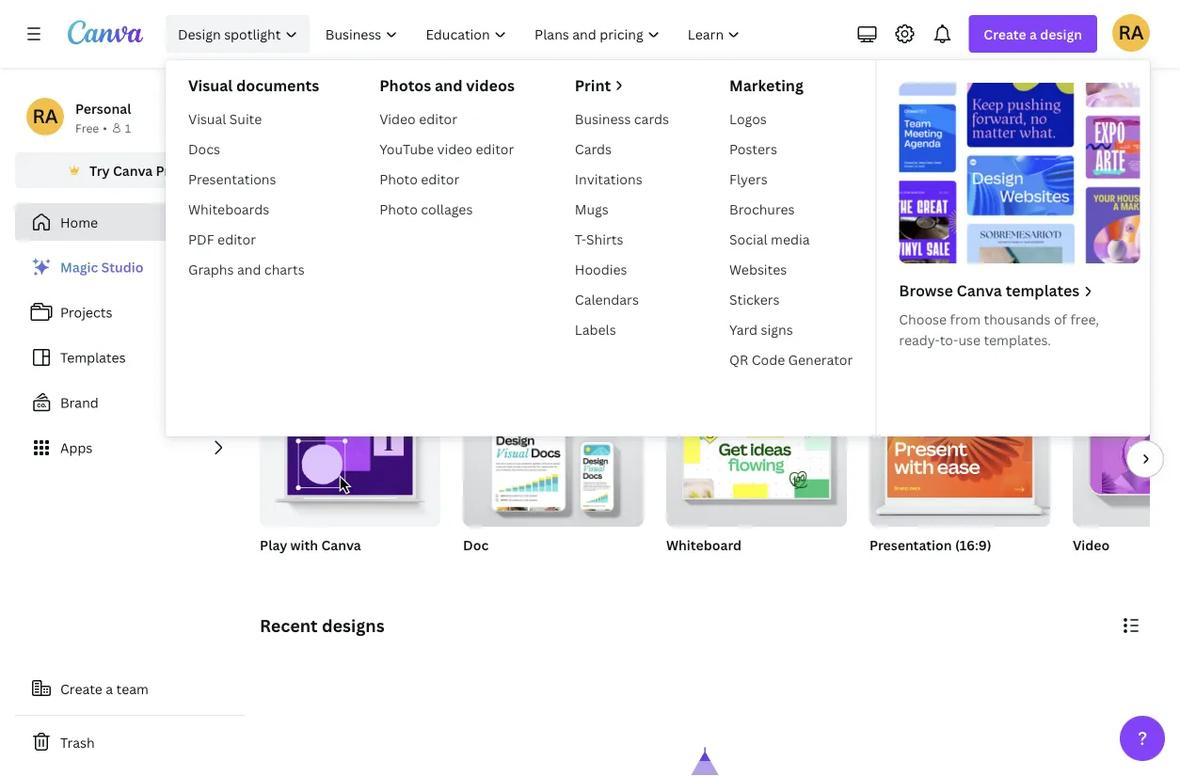 Task type: vqa. For each thing, say whether or not it's contained in the screenshot.
Stickers Link
yes



Task type: locate. For each thing, give the bounding box(es) containing it.
video inside design spotlight menu
[[379, 110, 416, 128]]

0 horizontal spatial a
[[106, 680, 113, 698]]

1 vertical spatial presentations
[[583, 293, 659, 309]]

0 horizontal spatial create
[[60, 680, 102, 698]]

code
[[752, 351, 785, 368]]

create inside button
[[60, 680, 102, 698]]

labels link
[[567, 314, 677, 344]]

photos and videos
[[379, 75, 515, 96]]

0 vertical spatial ruby anderson image
[[1113, 14, 1150, 52]]

social media inside design spotlight menu
[[729, 230, 810, 248]]

1 vertical spatial canva
[[957, 280, 1002, 301]]

with
[[290, 536, 318, 554]]

to-
[[940, 331, 959, 349]]

photo for photo collages
[[379, 200, 418, 218]]

2 photo from the top
[[379, 200, 418, 218]]

canva right try
[[113, 161, 153, 179]]

home link
[[15, 203, 245, 241]]

browse
[[899, 280, 953, 301]]

0 horizontal spatial design
[[702, 112, 799, 153]]

and for graphs
[[237, 260, 261, 278]]

thousands
[[984, 310, 1051, 328]]

marketing
[[729, 75, 804, 96]]

visual documents
[[188, 75, 319, 96]]

3 group from the left
[[870, 392, 1050, 527]]

presentations up whiteboards
[[188, 170, 276, 188]]

photo editor link
[[372, 164, 522, 194]]

1 visual from the top
[[188, 75, 233, 96]]

create for create a team
[[60, 680, 102, 698]]

websites up 'of'
[[1018, 293, 1068, 309]]

0 vertical spatial design
[[1040, 25, 1082, 43]]

pdf editor link
[[181, 224, 327, 254]]

play with canva group
[[260, 392, 440, 555]]

doc
[[463, 536, 489, 554]]

1 vertical spatial create
[[60, 680, 102, 698]]

choose from thousands of free, ready-to-use templates.
[[899, 310, 1099, 349]]

print inside design spotlight menu
[[575, 75, 611, 96]]

1 horizontal spatial ruby anderson image
[[1113, 14, 1150, 52]]

canva inside design spotlight menu
[[957, 280, 1002, 301]]

social inside button
[[692, 293, 725, 309]]

presentation (16:9) 1920 × 1080 px
[[870, 536, 992, 576]]

2 horizontal spatial canva
[[957, 280, 1002, 301]]

flyers link
[[722, 164, 861, 194]]

1 vertical spatial photo
[[379, 200, 418, 218]]

1 horizontal spatial social
[[729, 230, 768, 248]]

2 group from the left
[[666, 392, 847, 527]]

create a design button
[[969, 15, 1097, 53]]

a
[[1030, 25, 1037, 43], [106, 680, 113, 698]]

projects link
[[15, 294, 245, 331]]

None search field
[[423, 175, 987, 213]]

social media up yard
[[692, 293, 762, 309]]

cards
[[575, 140, 612, 158]]

1 horizontal spatial media
[[771, 230, 810, 248]]

1 horizontal spatial video
[[1073, 536, 1110, 554]]

cards
[[634, 110, 669, 128]]

create
[[984, 25, 1027, 43], [60, 680, 102, 698]]

canva inside button
[[113, 161, 153, 179]]

a inside dropdown button
[[1030, 25, 1037, 43]]

business
[[575, 110, 631, 128]]

0 horizontal spatial websites
[[729, 260, 787, 278]]

1 vertical spatial design
[[702, 112, 799, 153]]

a inside button
[[106, 680, 113, 698]]

2 vertical spatial canva
[[321, 536, 361, 554]]

1 vertical spatial social
[[692, 293, 725, 309]]

video
[[437, 140, 472, 158]]

yard signs link
[[722, 314, 861, 344]]

brand link
[[15, 384, 245, 422]]

what
[[499, 112, 579, 153]]

canva for templates
[[957, 280, 1002, 301]]

brand
[[60, 394, 99, 412]]

group for video
[[1073, 392, 1180, 527]]

photo down photo editor
[[379, 200, 418, 218]]

social left stickers
[[692, 293, 725, 309]]

photo down youtube
[[379, 170, 418, 188]]

editor down whiteboards
[[218, 230, 256, 248]]

0 horizontal spatial presentations
[[188, 170, 276, 188]]

presentations up labels link
[[583, 293, 659, 309]]

ruby anderson image for ruby anderson element
[[26, 98, 64, 136]]

0 horizontal spatial print
[[575, 75, 611, 96]]

list
[[15, 248, 245, 467]]

a for team
[[106, 680, 113, 698]]

presentations
[[188, 170, 276, 188], [583, 293, 659, 309]]

editor for pdf editor
[[218, 230, 256, 248]]

will
[[586, 112, 634, 153]]

whiteboards link
[[181, 194, 327, 224]]

calendars
[[575, 290, 639, 308]]

1 vertical spatial media
[[728, 293, 762, 309]]

0 vertical spatial presentations
[[188, 170, 276, 188]]

video inside group
[[1073, 536, 1110, 554]]

photo
[[379, 170, 418, 188], [379, 200, 418, 218]]

cards link
[[567, 134, 677, 164]]

and up video editor link
[[435, 75, 463, 96]]

and
[[435, 75, 463, 96], [237, 260, 261, 278]]

0 vertical spatial print
[[575, 75, 611, 96]]

visual for visual documents
[[188, 75, 233, 96]]

presentation
[[870, 536, 952, 554]]

editor for photo editor
[[421, 170, 460, 188]]

1 photo from the top
[[379, 170, 418, 188]]

templates
[[1006, 280, 1080, 301]]

print products button
[[898, 226, 977, 324]]

1 vertical spatial a
[[106, 680, 113, 698]]

px
[[939, 560, 952, 576]]

logos
[[729, 110, 767, 128]]

graphs and charts
[[188, 260, 305, 278]]

1 vertical spatial print
[[898, 293, 925, 309]]

editor up youtube video editor
[[419, 110, 457, 128]]

youtube video editor link
[[372, 134, 522, 164]]

0 vertical spatial visual
[[188, 75, 233, 96]]

social media down brochures
[[729, 230, 810, 248]]

1 vertical spatial websites
[[1018, 293, 1068, 309]]

0 horizontal spatial video
[[379, 110, 416, 128]]

play
[[260, 536, 287, 554]]

media up yard
[[728, 293, 762, 309]]

mugs
[[575, 200, 609, 218]]

ruby anderson image for ruby anderson image
[[1113, 14, 1150, 52]]

stickers link
[[722, 284, 861, 314]]

social media link
[[722, 224, 861, 254]]

presentation (16:9) group
[[870, 392, 1050, 578]]

video group
[[1073, 392, 1180, 578]]

editor
[[419, 110, 457, 128], [476, 140, 514, 158], [421, 170, 460, 188], [218, 230, 256, 248]]

templates link
[[15, 339, 245, 376]]

group
[[463, 392, 644, 527], [666, 392, 847, 527], [870, 392, 1050, 527], [1073, 392, 1180, 527]]

print up business
[[575, 75, 611, 96]]

0 vertical spatial video
[[379, 110, 416, 128]]

visual up visual suite
[[188, 75, 233, 96]]

print link
[[575, 75, 669, 96]]

0 vertical spatial websites
[[729, 260, 787, 278]]

print inside button
[[898, 293, 925, 309]]

editor for video editor
[[419, 110, 457, 128]]

a for design
[[1030, 25, 1037, 43]]

1 vertical spatial visual
[[188, 110, 226, 128]]

0 horizontal spatial ruby anderson image
[[26, 98, 64, 136]]

today?
[[805, 112, 911, 153]]

create inside dropdown button
[[984, 25, 1027, 43]]

group for presentation (16:9)
[[870, 392, 1050, 527]]

0 vertical spatial social media
[[729, 230, 810, 248]]

1 horizontal spatial canva
[[321, 536, 361, 554]]

2 visual from the top
[[188, 110, 226, 128]]

websites
[[729, 260, 787, 278], [1018, 293, 1068, 309]]

trash link
[[15, 724, 245, 761]]

visual suite link
[[181, 104, 327, 134]]

canva up from
[[957, 280, 1002, 301]]

social down brochures
[[729, 230, 768, 248]]

youtube video editor
[[379, 140, 514, 158]]

0 horizontal spatial canva
[[113, 161, 153, 179]]

media up websites "link" at the top of the page
[[771, 230, 810, 248]]

personal
[[75, 99, 131, 117]]

websites up stickers
[[729, 260, 787, 278]]

use
[[959, 331, 981, 349]]

0 vertical spatial social
[[729, 230, 768, 248]]

design inside create a design dropdown button
[[1040, 25, 1082, 43]]

print up choose in the right of the page
[[898, 293, 925, 309]]

youtube
[[379, 140, 434, 158]]

trash
[[60, 734, 95, 752]]

0 vertical spatial photo
[[379, 170, 418, 188]]

design spotlight menu
[[166, 60, 1180, 437]]

0 vertical spatial canva
[[113, 161, 153, 179]]

design
[[178, 25, 221, 43]]

editor right video
[[476, 140, 514, 158]]

recent
[[260, 614, 318, 637]]

invitations link
[[567, 164, 677, 194]]

pro
[[156, 161, 178, 179]]

1 vertical spatial ruby anderson image
[[26, 98, 64, 136]]

0 vertical spatial and
[[435, 75, 463, 96]]

visual up docs
[[188, 110, 226, 128]]

design spotlight button
[[166, 15, 310, 53]]

browse canva templates
[[899, 280, 1080, 301]]

brochures
[[729, 200, 795, 218]]

1 vertical spatial and
[[237, 260, 261, 278]]

visual
[[188, 75, 233, 96], [188, 110, 226, 128]]

0 horizontal spatial social
[[692, 293, 725, 309]]

1 horizontal spatial websites
[[1018, 293, 1068, 309]]

ruby anderson image
[[1113, 14, 1150, 52], [26, 98, 64, 136]]

0 horizontal spatial media
[[728, 293, 762, 309]]

canva right with
[[321, 536, 361, 554]]

1 vertical spatial video
[[1073, 536, 1110, 554]]

1 horizontal spatial design
[[1040, 25, 1082, 43]]

0 vertical spatial a
[[1030, 25, 1037, 43]]

and down the pdf editor link
[[237, 260, 261, 278]]

editor down youtube video editor
[[421, 170, 460, 188]]

0 vertical spatial media
[[771, 230, 810, 248]]

signs
[[761, 320, 793, 338]]

list containing magic studio
[[15, 248, 245, 467]]

1 horizontal spatial and
[[435, 75, 463, 96]]

media
[[771, 230, 810, 248], [728, 293, 762, 309]]

0 horizontal spatial and
[[237, 260, 261, 278]]

1 horizontal spatial a
[[1030, 25, 1037, 43]]

4 group from the left
[[1073, 392, 1180, 527]]

0 vertical spatial create
[[984, 25, 1027, 43]]

1 horizontal spatial create
[[984, 25, 1027, 43]]

1 horizontal spatial print
[[898, 293, 925, 309]]



Task type: describe. For each thing, give the bounding box(es) containing it.
t-
[[575, 230, 586, 248]]

what will you design today?
[[499, 112, 911, 153]]

photo editor
[[379, 170, 460, 188]]

more button
[[1126, 226, 1171, 324]]

shirts
[[586, 230, 624, 248]]

visual for visual suite
[[188, 110, 226, 128]]

try canva pro button
[[15, 152, 245, 188]]

generator
[[788, 351, 853, 368]]

websites inside "link"
[[729, 260, 787, 278]]

photo collages link
[[372, 194, 522, 224]]

presentations button
[[583, 226, 659, 324]]

×
[[899, 560, 905, 576]]

free •
[[75, 120, 107, 136]]

calendars link
[[567, 284, 677, 314]]

websites button
[[1018, 226, 1068, 324]]

whiteboard group
[[666, 392, 847, 578]]

graphs and charts link
[[181, 254, 327, 284]]

design spotlight
[[178, 25, 281, 43]]

1 vertical spatial social media
[[692, 293, 762, 309]]

qr code generator link
[[722, 344, 861, 375]]

free
[[75, 120, 99, 136]]

play with canva
[[260, 536, 361, 554]]

templates
[[60, 349, 126, 367]]

photos
[[379, 75, 431, 96]]

•
[[103, 120, 107, 136]]

mugs link
[[567, 194, 677, 224]]

posters link
[[722, 134, 861, 164]]

designs
[[322, 614, 385, 637]]

video for video
[[1073, 536, 1110, 554]]

t-shirts link
[[567, 224, 677, 254]]

of
[[1054, 310, 1067, 328]]

1080
[[908, 560, 936, 576]]

doc group
[[463, 392, 644, 578]]

try
[[89, 161, 110, 179]]

presentations link
[[181, 164, 327, 194]]

canva inside 'group'
[[321, 536, 361, 554]]

charts
[[264, 260, 305, 278]]

yard signs
[[729, 320, 793, 338]]

social media button
[[692, 226, 762, 324]]

1920
[[870, 560, 897, 576]]

(16:9)
[[955, 536, 992, 554]]

ruby anderson image
[[1113, 14, 1150, 52]]

print for print products
[[898, 293, 925, 309]]

and for photos
[[435, 75, 463, 96]]

media inside button
[[728, 293, 762, 309]]

free,
[[1071, 310, 1099, 328]]

from
[[950, 310, 981, 328]]

media inside design spotlight menu
[[771, 230, 810, 248]]

qr
[[729, 351, 749, 368]]

posters
[[729, 140, 777, 158]]

try canva pro
[[89, 161, 178, 179]]

visual suite
[[188, 110, 262, 128]]

ra button
[[1113, 14, 1150, 52]]

business cards link
[[567, 104, 677, 134]]

1 group from the left
[[463, 392, 644, 527]]

templates.
[[984, 331, 1051, 349]]

yard
[[729, 320, 758, 338]]

photo collages
[[379, 200, 473, 218]]

create for create a design
[[984, 25, 1027, 43]]

apps link
[[15, 429, 245, 467]]

labels
[[575, 320, 616, 338]]

whiteboards
[[188, 200, 269, 218]]

create a team
[[60, 680, 149, 698]]

collages
[[421, 200, 473, 218]]

apps
[[60, 439, 93, 457]]

group for whiteboard
[[666, 392, 847, 527]]

create a design
[[984, 25, 1082, 43]]

team
[[116, 680, 149, 698]]

photo for photo editor
[[379, 170, 418, 188]]

presentations inside "presentations" link
[[188, 170, 276, 188]]

ruby anderson element
[[26, 98, 64, 136]]

video for video editor
[[379, 110, 416, 128]]

pdf editor
[[188, 230, 256, 248]]

products
[[927, 293, 977, 309]]

print for print
[[575, 75, 611, 96]]

video editor
[[379, 110, 457, 128]]

you
[[640, 112, 696, 153]]

editor inside "link"
[[476, 140, 514, 158]]

more
[[1134, 293, 1163, 309]]

1 horizontal spatial presentations
[[583, 293, 659, 309]]

hoodies
[[575, 260, 627, 278]]

choose
[[899, 310, 947, 328]]

recent designs
[[260, 614, 385, 637]]

print products
[[898, 293, 977, 309]]

docs link
[[181, 134, 327, 164]]

social inside design spotlight menu
[[729, 230, 768, 248]]

whiteboard
[[666, 536, 742, 554]]

studio
[[101, 258, 143, 276]]

logos link
[[722, 104, 861, 134]]

stickers
[[729, 290, 780, 308]]

hoodies link
[[567, 254, 677, 284]]

videos
[[466, 75, 515, 96]]

canva for pro
[[113, 161, 153, 179]]

brochures link
[[722, 194, 861, 224]]

home
[[60, 213, 98, 231]]

business cards
[[575, 110, 669, 128]]

ready-
[[899, 331, 940, 349]]

magic
[[60, 258, 98, 276]]

new
[[201, 261, 224, 273]]

top level navigation element
[[162, 15, 1180, 437]]



